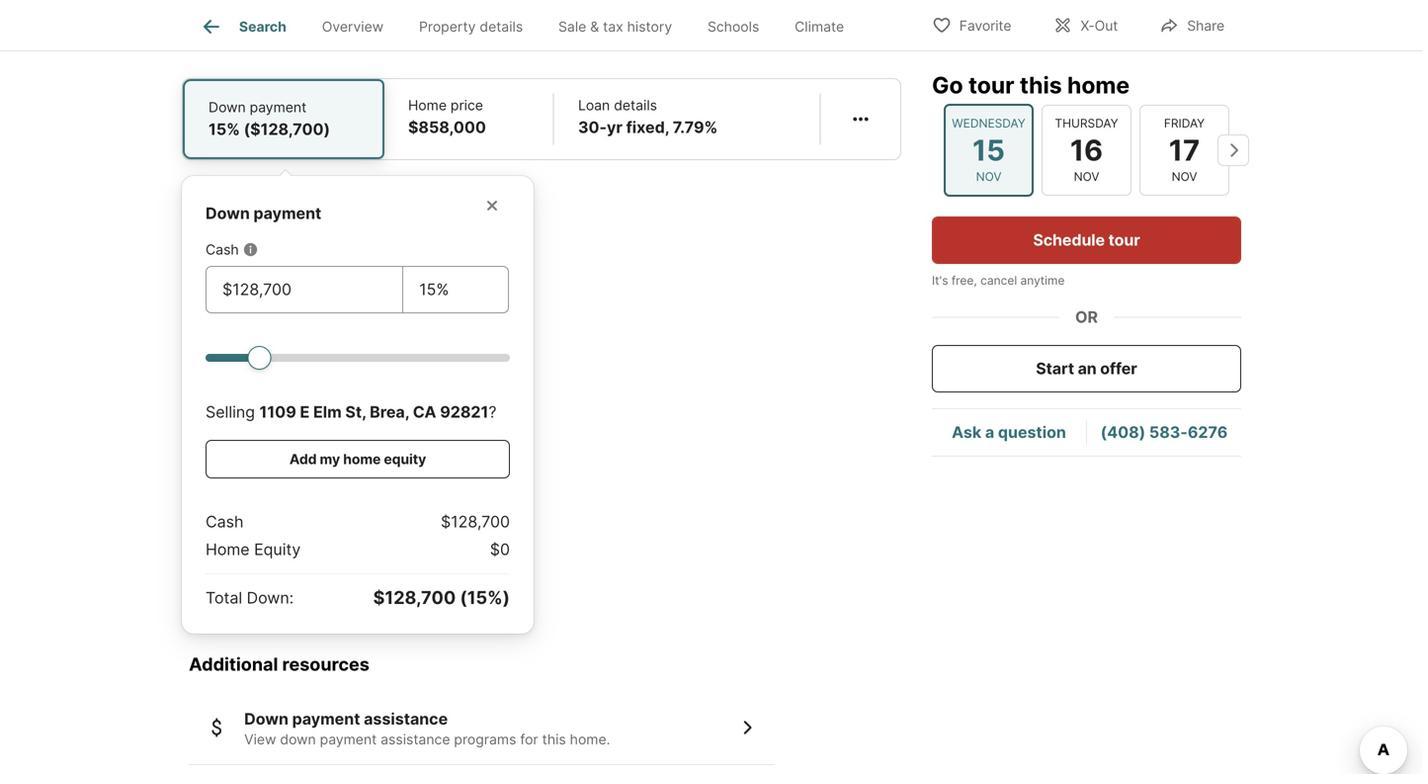 Task type: vqa. For each thing, say whether or not it's contained in the screenshot.
Down payment 15% ($128,700) Down
yes



Task type: describe. For each thing, give the bounding box(es) containing it.
schedule tour
[[1034, 230, 1141, 250]]

it's
[[932, 273, 949, 288]]

search link
[[200, 15, 287, 39]]

my
[[320, 451, 340, 468]]

tax
[[603, 18, 624, 35]]

fixed,
[[627, 118, 669, 137]]

2 cash from the top
[[206, 512, 244, 531]]

17
[[1169, 133, 1201, 167]]

$858,000
[[408, 118, 486, 137]]

st,
[[346, 402, 366, 422]]

favorite
[[960, 17, 1012, 34]]

sale
[[559, 18, 587, 35]]

1 cash from the top
[[206, 241, 239, 258]]

payment for down payment assistance view down payment assistance programs for this home.
[[292, 709, 360, 729]]

schools tab
[[690, 3, 777, 50]]

nov for 17
[[1172, 170, 1198, 184]]

view
[[244, 731, 276, 748]]

start
[[1037, 359, 1075, 378]]

a
[[986, 423, 995, 442]]

selling 1109 e elm st, brea, ca 92821 ?
[[206, 402, 497, 422]]

7.79%
[[673, 118, 718, 137]]

programs
[[454, 731, 517, 748]]

selling
[[206, 402, 255, 422]]

property details
[[419, 18, 523, 35]]

climate tab
[[777, 3, 862, 50]]

wednesday
[[952, 116, 1026, 130]]

$128,700 for $128,700 (15%)
[[373, 587, 456, 609]]

(408) 583-6276 link
[[1101, 423, 1228, 442]]

add my home equity button
[[206, 440, 510, 478]]

start an offer
[[1037, 359, 1138, 378]]

anytime
[[1021, 273, 1065, 288]]

down for down payment
[[206, 204, 250, 223]]

e
[[300, 402, 310, 422]]

ask
[[952, 423, 982, 442]]

resources
[[282, 653, 370, 675]]

share
[[1188, 17, 1225, 34]]

additional resources
[[189, 653, 370, 675]]

6276
[[1188, 423, 1228, 442]]

16
[[1071, 133, 1104, 167]]

for
[[520, 731, 539, 748]]

thursday 16 nov
[[1055, 116, 1119, 184]]

15
[[973, 133, 1006, 167]]

go tour this home
[[932, 71, 1130, 99]]

down payment 15% ($128,700)
[[209, 99, 330, 139]]

15%
[[209, 120, 240, 139]]

overview tab
[[304, 3, 402, 50]]

mortgage insurance link
[[206, 25, 356, 44]]

home equity
[[206, 540, 301, 559]]

0 vertical spatial home
[[1068, 71, 1130, 99]]

ca
[[413, 402, 437, 422]]

$128,700 (15%) tooltip
[[182, 160, 902, 634]]

x-out
[[1081, 17, 1119, 34]]

home price $858,000
[[408, 97, 486, 137]]

free,
[[952, 273, 978, 288]]

tab list containing search
[[182, 0, 878, 50]]

or
[[1076, 308, 1099, 327]]

thursday
[[1055, 116, 1119, 130]]

$128,700 for $128,700
[[441, 512, 510, 531]]

30-
[[578, 118, 607, 137]]

$456
[[495, 25, 535, 44]]

offer
[[1101, 359, 1138, 378]]

nov for 16
[[1074, 170, 1100, 184]]

down for down payment 15% ($128,700)
[[209, 99, 246, 116]]

loan details 30-yr fixed, 7.79%
[[578, 97, 718, 137]]

&
[[591, 18, 599, 35]]



Task type: locate. For each thing, give the bounding box(es) containing it.
friday
[[1165, 116, 1205, 130]]

(408) 583-6276
[[1101, 423, 1228, 442]]

0 horizontal spatial this
[[542, 731, 566, 748]]

out
[[1095, 17, 1119, 34]]

(408)
[[1101, 423, 1146, 442]]

0 vertical spatial cash
[[206, 241, 239, 258]]

1 vertical spatial details
[[614, 97, 658, 114]]

details inside loan details 30-yr fixed, 7.79%
[[614, 97, 658, 114]]

home up $858,000
[[408, 97, 447, 114]]

0 horizontal spatial details
[[480, 18, 523, 35]]

this up thursday
[[1020, 71, 1063, 99]]

$128,700 up $0
[[441, 512, 510, 531]]

2 vertical spatial down
[[244, 709, 289, 729]]

total down:
[[206, 588, 294, 607]]

1109
[[260, 402, 296, 422]]

down inside down payment 15% ($128,700)
[[209, 99, 246, 116]]

property details tab
[[402, 3, 541, 50]]

additional
[[189, 653, 278, 675]]

1 vertical spatial $128,700
[[373, 587, 456, 609]]

climate
[[795, 18, 845, 35]]

home inside button
[[343, 451, 381, 468]]

schools
[[708, 18, 760, 35]]

down
[[280, 731, 316, 748]]

details inside tab
[[480, 18, 523, 35]]

92821
[[440, 402, 489, 422]]

nov down 15
[[976, 170, 1002, 184]]

None text field
[[222, 278, 387, 301], [419, 278, 492, 301], [222, 278, 387, 301], [419, 278, 492, 301]]

1 vertical spatial home
[[206, 540, 250, 559]]

go
[[932, 71, 964, 99]]

0 horizontal spatial tour
[[969, 71, 1015, 99]]

add
[[290, 451, 317, 468]]

yr
[[607, 118, 623, 137]]

tour for go
[[969, 71, 1015, 99]]

price
[[451, 97, 483, 114]]

0 vertical spatial home
[[408, 97, 447, 114]]

share button
[[1143, 4, 1242, 45]]

1 horizontal spatial nov
[[1074, 170, 1100, 184]]

wednesday 15 nov
[[952, 116, 1026, 184]]

nov down 16
[[1074, 170, 1100, 184]]

payment down the ($128,700)
[[254, 204, 322, 223]]

payment
[[250, 99, 307, 116], [254, 204, 322, 223], [292, 709, 360, 729], [320, 731, 377, 748]]

payment for down payment
[[254, 204, 322, 223]]

details up fixed,
[[614, 97, 658, 114]]

home for home price $858,000
[[408, 97, 447, 114]]

home for home equity
[[206, 540, 250, 559]]

tour for schedule
[[1109, 230, 1141, 250]]

schedule tour button
[[932, 217, 1242, 264]]

an
[[1078, 359, 1097, 378]]

cancel
[[981, 273, 1018, 288]]

2 horizontal spatial nov
[[1172, 170, 1198, 184]]

down payment
[[206, 204, 322, 223]]

insurance
[[283, 25, 356, 44]]

583-
[[1150, 423, 1188, 442]]

assistance
[[364, 709, 448, 729], [381, 731, 450, 748]]

this
[[1020, 71, 1063, 99], [542, 731, 566, 748]]

details
[[480, 18, 523, 35], [614, 97, 658, 114]]

payment for down payment 15% ($128,700)
[[250, 99, 307, 116]]

property
[[419, 18, 476, 35]]

tour up wednesday on the top right
[[969, 71, 1015, 99]]

equity
[[254, 540, 301, 559]]

nov inside wednesday 15 nov
[[976, 170, 1002, 184]]

nov inside the thursday 16 nov
[[1074, 170, 1100, 184]]

None button
[[944, 104, 1034, 197], [1042, 105, 1132, 196], [1140, 105, 1230, 196], [944, 104, 1034, 197], [1042, 105, 1132, 196], [1140, 105, 1230, 196]]

this inside down payment assistance view down payment assistance programs for this home.
[[542, 731, 566, 748]]

$128,700 (15%)
[[373, 587, 510, 609]]

1 vertical spatial this
[[542, 731, 566, 748]]

0 vertical spatial this
[[1020, 71, 1063, 99]]

it's free, cancel anytime
[[932, 273, 1065, 288]]

sale & tax history tab
[[541, 3, 690, 50]]

schedule
[[1034, 230, 1105, 250]]

home.
[[570, 731, 611, 748]]

1 vertical spatial down
[[206, 204, 250, 223]]

down up 15%
[[209, 99, 246, 116]]

ask a question
[[952, 423, 1067, 442]]

down payment assistance view down payment assistance programs for this home.
[[244, 709, 611, 748]]

0 horizontal spatial home
[[343, 451, 381, 468]]

0 vertical spatial details
[[480, 18, 523, 35]]

tour inside button
[[1109, 230, 1141, 250]]

add my home equity
[[290, 451, 426, 468]]

0 vertical spatial $128,700
[[441, 512, 510, 531]]

Down Payment Slider range field
[[206, 345, 510, 369]]

3 nov from the left
[[1172, 170, 1198, 184]]

nov inside friday 17 nov
[[1172, 170, 1198, 184]]

$128,700
[[441, 512, 510, 531], [373, 587, 456, 609]]

payment right down
[[320, 731, 377, 748]]

$128,700 left (15%)
[[373, 587, 456, 609]]

1 nov from the left
[[976, 170, 1002, 184]]

cash up home equity
[[206, 512, 244, 531]]

start an offer button
[[932, 345, 1242, 393]]

cash down 'down payment'
[[206, 241, 239, 258]]

x-out button
[[1037, 4, 1135, 45]]

nov
[[976, 170, 1002, 184], [1074, 170, 1100, 184], [1172, 170, 1198, 184]]

assistance down resources
[[364, 709, 448, 729]]

payment up down
[[292, 709, 360, 729]]

overview
[[322, 18, 384, 35]]

down down 15%
[[206, 204, 250, 223]]

details right property
[[480, 18, 523, 35]]

tab list
[[182, 0, 878, 50]]

2 nov from the left
[[1074, 170, 1100, 184]]

home right my
[[343, 451, 381, 468]]

1 vertical spatial cash
[[206, 512, 244, 531]]

home up total
[[206, 540, 250, 559]]

tour
[[969, 71, 1015, 99], [1109, 230, 1141, 250]]

?
[[489, 402, 497, 422]]

next image
[[1218, 134, 1250, 166]]

brea,
[[370, 402, 409, 422]]

payment up the ($128,700)
[[250, 99, 307, 116]]

1 horizontal spatial home
[[1068, 71, 1130, 99]]

down for down payment assistance view down payment assistance programs for this home.
[[244, 709, 289, 729]]

mortgage
[[206, 25, 279, 44]]

x-
[[1081, 17, 1095, 34]]

history
[[627, 18, 672, 35]]

nov for 15
[[976, 170, 1002, 184]]

question
[[999, 423, 1067, 442]]

home inside $128,700 (15%) tooltip
[[206, 540, 250, 559]]

home
[[408, 97, 447, 114], [206, 540, 250, 559]]

home
[[1068, 71, 1130, 99], [343, 451, 381, 468]]

1 vertical spatial home
[[343, 451, 381, 468]]

down inside $128,700 (15%) tooltip
[[206, 204, 250, 223]]

1 horizontal spatial tour
[[1109, 230, 1141, 250]]

0 vertical spatial assistance
[[364, 709, 448, 729]]

assistance left programs
[[381, 731, 450, 748]]

1 horizontal spatial home
[[408, 97, 447, 114]]

details for property details
[[480, 18, 523, 35]]

elm
[[313, 402, 342, 422]]

payment inside $128,700 (15%) tooltip
[[254, 204, 322, 223]]

tour right schedule
[[1109, 230, 1141, 250]]

payment inside down payment 15% ($128,700)
[[250, 99, 307, 116]]

total
[[206, 588, 242, 607]]

down:
[[247, 588, 294, 607]]

loan
[[578, 97, 610, 114]]

1 vertical spatial tour
[[1109, 230, 1141, 250]]

1 horizontal spatial details
[[614, 97, 658, 114]]

down inside down payment assistance view down payment assistance programs for this home.
[[244, 709, 289, 729]]

cash
[[206, 241, 239, 258], [206, 512, 244, 531]]

this right for
[[542, 731, 566, 748]]

$0
[[490, 540, 510, 559]]

($128,700)
[[244, 120, 330, 139]]

sale & tax history
[[559, 18, 672, 35]]

0 horizontal spatial home
[[206, 540, 250, 559]]

0 vertical spatial tour
[[969, 71, 1015, 99]]

1 horizontal spatial this
[[1020, 71, 1063, 99]]

0 vertical spatial down
[[209, 99, 246, 116]]

favorite button
[[915, 4, 1029, 45]]

home up thursday
[[1068, 71, 1130, 99]]

friday 17 nov
[[1165, 116, 1205, 184]]

1 vertical spatial assistance
[[381, 731, 450, 748]]

0 horizontal spatial nov
[[976, 170, 1002, 184]]

details for loan details 30-yr fixed, 7.79%
[[614, 97, 658, 114]]

equity
[[384, 451, 426, 468]]

ask a question link
[[952, 423, 1067, 442]]

nov down 17
[[1172, 170, 1198, 184]]

down up view
[[244, 709, 289, 729]]

search
[[239, 18, 287, 35]]

home inside home price $858,000
[[408, 97, 447, 114]]

(15%)
[[460, 587, 510, 609]]



